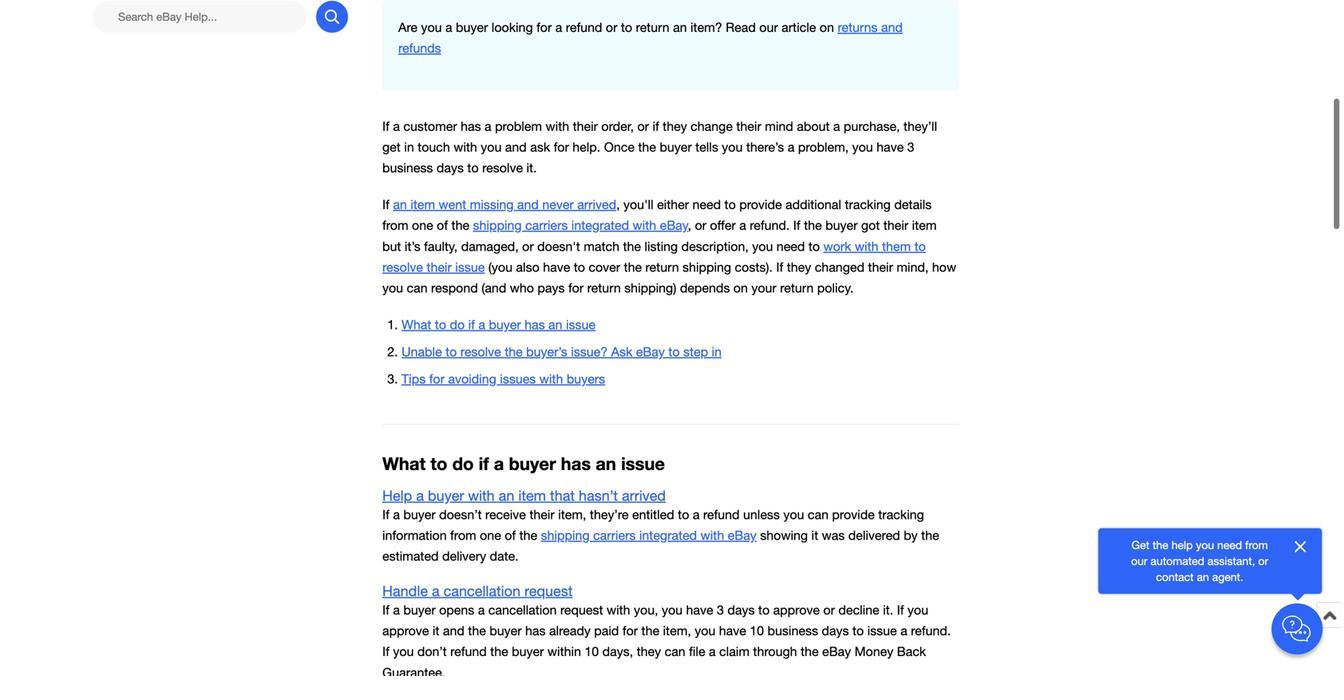 Task type: locate. For each thing, give the bounding box(es) containing it.
, inside , you'll either need to provide additional tracking details from one of the
[[616, 197, 620, 212]]

business up through
[[768, 624, 818, 638]]

their down them
[[868, 260, 893, 275]]

or
[[637, 119, 649, 134], [695, 218, 706, 233], [522, 239, 534, 254], [1258, 554, 1268, 568], [823, 603, 835, 618]]

10 up through
[[750, 624, 764, 638]]

a
[[445, 20, 452, 35], [555, 20, 562, 35], [393, 119, 400, 134], [485, 119, 491, 134], [833, 119, 840, 134], [788, 140, 795, 154], [478, 317, 485, 332], [494, 453, 504, 474], [416, 487, 424, 504], [393, 507, 400, 522], [693, 507, 700, 522], [432, 583, 440, 600], [393, 603, 400, 618], [478, 603, 485, 618], [901, 624, 907, 638], [709, 644, 716, 659]]

their inside if a buyer doesn't receive their item, they're entitled to a refund unless you can provide tracking information from one of the
[[530, 507, 555, 522]]

the right cover
[[624, 260, 642, 275]]

0 horizontal spatial item,
[[558, 507, 586, 522]]

they inside if a customer has a problem with their order, or if they change their mind about a purchase, they'll get in touch with you and ask for help. once the buyer tells you there's a problem, you have 3 business days to resolve it.
[[663, 119, 687, 134]]

1 horizontal spatial approve
[[773, 603, 820, 618]]

it's
[[405, 239, 420, 254]]

item down details
[[912, 218, 937, 233]]

1 horizontal spatial need
[[1217, 538, 1242, 552]]

1 horizontal spatial item,
[[663, 624, 691, 638]]

0 horizontal spatial item
[[411, 197, 435, 212]]

1 vertical spatial what
[[382, 453, 426, 474]]

tips
[[402, 372, 426, 386]]

mind,
[[897, 260, 929, 275]]

their
[[573, 119, 598, 134], [736, 119, 761, 134], [883, 218, 909, 233], [427, 260, 452, 275], [868, 260, 893, 275], [530, 507, 555, 522]]

buyers
[[567, 372, 605, 386]]

ebay inside handle a cancellation request if a buyer opens a cancellation request with you, you have 3 days to approve or decline it. if you approve it and the buyer has already paid for the item, you have 10 business days to issue a refund. if you don't refund the buyer within 10 days, they can file a claim through the ebay money back guarantee.
[[822, 644, 851, 659]]

business inside if a customer has a problem with their order, or if they change their mind about a purchase, they'll get in touch with you and ask for help. once the buyer tells you there's a problem, you have 3 business days to resolve it.
[[382, 161, 433, 175]]

10
[[750, 624, 764, 638], [585, 644, 599, 659]]

1 horizontal spatial it.
[[883, 603, 893, 618]]

0 horizontal spatial it.
[[526, 161, 537, 175]]

on left your
[[733, 281, 748, 295]]

if down respond (and
[[468, 317, 475, 332]]

you right 'you,'
[[662, 603, 683, 618]]

them
[[882, 239, 911, 254]]

their down help a buyer with an item that hasn't arrived link
[[530, 507, 555, 522]]

can left file
[[665, 644, 685, 659]]

0 horizontal spatial our
[[759, 20, 778, 35]]

with
[[546, 119, 569, 134], [454, 140, 477, 154], [633, 218, 656, 233], [855, 239, 878, 254], [539, 372, 563, 386], [468, 487, 495, 504], [701, 528, 724, 543], [607, 603, 630, 618]]

are
[[398, 20, 417, 35]]

what
[[402, 317, 431, 332], [382, 453, 426, 474]]

a up help a buyer with an item that hasn't arrived link
[[494, 453, 504, 474]]

have
[[543, 260, 570, 275], [686, 603, 713, 618], [719, 624, 746, 638]]

carriers up doesn't
[[525, 218, 568, 233]]

tracking
[[845, 197, 891, 212], [878, 507, 924, 522]]

buyer inside if a buyer doesn't receive their item, they're entitled to a refund unless you can provide tracking information from one of the
[[403, 507, 436, 522]]

approve up through
[[773, 603, 820, 618]]

integrated up match
[[571, 218, 629, 233]]

need
[[693, 197, 721, 212], [1217, 538, 1242, 552]]

2 vertical spatial shipping
[[541, 528, 590, 543]]

days down touch
[[437, 161, 464, 175]]

, left you'll
[[616, 197, 620, 212]]

2 horizontal spatial can
[[808, 507, 829, 522]]

and down opens
[[443, 624, 464, 638]]

1 horizontal spatial one
[[480, 528, 501, 543]]

and down problem
[[505, 140, 527, 154]]

1 vertical spatial one
[[480, 528, 501, 543]]

the inside if a buyer doesn't receive their item, they're entitled to a refund unless you can provide tracking information from one of the
[[519, 528, 537, 543]]

it. right the decline
[[883, 603, 893, 618]]

item, inside handle a cancellation request if a buyer opens a cancellation request with you, you have 3 days to approve or decline it. if you approve it and the buyer has already paid for the item, you have 10 business days to issue a refund. if you don't refund the buyer within 10 days, they can file a claim through the ebay money back guarantee.
[[663, 624, 691, 638]]

from inside if a buyer doesn't receive their item, they're entitled to a refund unless you can provide tracking information from one of the
[[450, 528, 476, 543]]

0 horizontal spatial have
[[543, 260, 570, 275]]

days right 3
[[728, 603, 755, 618]]

with down got
[[855, 239, 878, 254]]

to down the decline
[[852, 624, 864, 638]]

1 vertical spatial ,
[[688, 218, 691, 233]]

one
[[412, 218, 433, 233], [480, 528, 501, 543]]

one up it's
[[412, 218, 433, 233]]

and inside returns and refunds
[[881, 20, 903, 35]]

0 vertical spatial integrated
[[571, 218, 629, 233]]

has inside if a customer has a problem with their order, or if they change their mind about a purchase, they'll get in touch with you and ask for help. once the buyer tells you there's a problem, you have 3 business days to resolve it.
[[461, 119, 481, 134]]

, inside the , or offer a refund. if the buyer got their item but it's faulty, damaged, or doesn't match the listing description, you need to
[[688, 218, 691, 233]]

the left listing
[[623, 239, 641, 254]]

issue up arrived
[[621, 453, 665, 474]]

0 horizontal spatial 10
[[585, 644, 599, 659]]

1 vertical spatial item
[[912, 218, 937, 233]]

1 horizontal spatial it
[[811, 528, 818, 543]]

item left that
[[518, 487, 546, 504]]

with inside handle a cancellation request if a buyer opens a cancellation request with you, you have 3 days to approve or decline it. if you approve it and the buyer has already paid for the item, you have 10 business days to issue a refund. if you don't refund the buyer within 10 days, they can file a claim through the ebay money back guarantee.
[[607, 603, 630, 618]]

buyer down handle a cancellation request link
[[490, 624, 522, 638]]

1 horizontal spatial ,
[[688, 218, 691, 233]]

to inside if a buyer doesn't receive their item, they're entitled to a refund unless you can provide tracking information from one of the
[[678, 507, 689, 522]]

changed
[[815, 260, 864, 275]]

1 vertical spatial of
[[505, 528, 516, 543]]

1 horizontal spatial integrated
[[639, 528, 697, 543]]

0 vertical spatial days
[[437, 161, 464, 175]]

, or offer a refund. if the buyer got their item but it's faulty, damaged, or doesn't match the listing description, you need to
[[382, 218, 937, 254]]

a right entitled
[[693, 507, 700, 522]]

a up opens
[[432, 583, 440, 600]]

you,
[[634, 603, 658, 618]]

what to do if a buyer has an issue down who
[[402, 317, 596, 332]]

1 vertical spatial carriers
[[593, 528, 636, 543]]

2 horizontal spatial item
[[912, 218, 937, 233]]

or left offer at the right of page
[[695, 218, 706, 233]]

date.
[[490, 549, 519, 564]]

1 vertical spatial item,
[[663, 624, 691, 638]]

of up faulty,
[[437, 218, 448, 233]]

you right the tells
[[722, 140, 743, 154]]

it.
[[526, 161, 537, 175], [883, 603, 893, 618]]

need inside , you'll either need to provide additional tracking details from one of the
[[693, 197, 721, 212]]

don't
[[417, 644, 447, 659]]

0 vertical spatial need
[[693, 197, 721, 212]]

their up them
[[883, 218, 909, 233]]

handle a cancellation request if a buyer opens a cancellation request with you, you have 3 days to approve or decline it. if you approve it and the buyer has already paid for the item, you have 10 business days to issue a refund. if you don't refund the buyer within 10 days, they can file a claim through the ebay money back guarantee.
[[382, 583, 951, 676]]

0 vertical spatial carriers
[[525, 218, 568, 233]]

for inside if a customer has a problem with their order, or if they change their mind about a purchase, they'll get in touch with you and ask for help. once the buyer tells you there's a problem, you have 3 business days to resolve it.
[[554, 140, 569, 154]]

tracking inside if a buyer doesn't receive their item, they're entitled to a refund unless you can provide tracking information from one of the
[[878, 507, 924, 522]]

1 vertical spatial they
[[787, 260, 811, 275]]

buyer left looking
[[456, 20, 488, 35]]

tips for avoiding issues with buyers link
[[402, 372, 605, 386]]

our inside get the help you need from our automated assistant, or contact an agent.
[[1131, 554, 1148, 568]]

0 vertical spatial on
[[820, 20, 834, 35]]

0 vertical spatial if
[[653, 119, 659, 134]]

touch
[[418, 140, 450, 154]]

delivered
[[848, 528, 900, 543]]

an inside get the help you need from our automated assistant, or contact an agent.
[[1197, 570, 1209, 584]]

an up hasn't
[[596, 453, 616, 474]]

what up unable at the bottom of page
[[402, 317, 431, 332]]

it up the don't
[[433, 624, 439, 638]]

what to do if a buyer has an issue link
[[402, 317, 596, 332]]

1 horizontal spatial can
[[665, 644, 685, 659]]

you inside get the help you need from our automated assistant, or contact an agent.
[[1196, 538, 1214, 552]]

can inside handle a cancellation request if a buyer opens a cancellation request with you, you have 3 days to approve or decline it. if you approve it and the buyer has already paid for the item, you have 10 business days to issue a refund. if you don't refund the buyer within 10 days, they can file a claim through the ebay money back guarantee.
[[665, 644, 685, 659]]

issue
[[455, 260, 485, 275], [566, 317, 596, 332], [621, 453, 665, 474], [867, 624, 897, 638]]

shipping carriers integrated with ebay link down never arrived
[[473, 218, 688, 233]]

1 horizontal spatial provide
[[832, 507, 875, 522]]

work
[[823, 239, 851, 254]]

item,
[[558, 507, 586, 522], [663, 624, 691, 638]]

provide inside if a buyer doesn't receive their item, they're entitled to a refund unless you can provide tracking information from one of the
[[832, 507, 875, 522]]

1 vertical spatial do
[[452, 453, 474, 474]]

have inside (you also have to cover the return shipping costs). if they changed their mind, how you can respond (and who pays for return shipping) depends on your return policy.
[[543, 260, 570, 275]]

in right step
[[712, 344, 722, 359]]

1 vertical spatial shipping carriers integrated with ebay
[[541, 528, 757, 543]]

2 horizontal spatial days
[[822, 624, 849, 638]]

the
[[638, 140, 656, 154], [451, 218, 469, 233], [804, 218, 822, 233], [623, 239, 641, 254], [624, 260, 642, 275], [505, 344, 523, 359], [519, 528, 537, 543], [921, 528, 939, 543], [1153, 538, 1168, 552], [468, 624, 486, 638], [641, 624, 659, 638], [490, 644, 508, 659], [801, 644, 819, 659]]

buyer inside the , or offer a refund. if the buyer got their item but it's faulty, damaged, or doesn't match the listing description, you need to
[[825, 218, 858, 233]]

work with them to resolve their issue
[[382, 239, 926, 275]]

carriers
[[525, 218, 568, 233], [593, 528, 636, 543]]

can inside if a buyer doesn't receive their item, they're entitled to a refund unless you can provide tracking information from one of the
[[808, 507, 829, 522]]

you
[[421, 20, 442, 35], [481, 140, 502, 154], [722, 140, 743, 154], [382, 281, 403, 295], [783, 507, 804, 522], [1196, 538, 1214, 552], [662, 603, 683, 618], [908, 603, 928, 618], [695, 624, 715, 638], [393, 644, 414, 659]]

to up went missing
[[467, 161, 479, 175]]

from up delivery
[[450, 528, 476, 543]]

what up help
[[382, 453, 426, 474]]

0 horizontal spatial shipping
[[473, 218, 522, 233]]

item?
[[690, 20, 722, 35]]

can inside (you also have to cover the return shipping costs). if they changed their mind, how you can respond (and who pays for return shipping) depends on your return policy.
[[407, 281, 428, 295]]

0 vertical spatial tracking
[[845, 197, 891, 212]]

they inside (you also have to cover the return shipping costs). if they changed their mind, how you can respond (and who pays for return shipping) depends on your return policy.
[[787, 260, 811, 275]]

1 vertical spatial tracking
[[878, 507, 924, 522]]

delivery
[[442, 549, 486, 564]]

tracking up "by"
[[878, 507, 924, 522]]

have up claim at the bottom right of the page
[[719, 624, 746, 638]]

can up was
[[808, 507, 829, 522]]

2 vertical spatial can
[[665, 644, 685, 659]]

1 vertical spatial in
[[712, 344, 722, 359]]

0 horizontal spatial need
[[693, 197, 721, 212]]

or inside handle a cancellation request if a buyer opens a cancellation request with you, you have 3 days to approve or decline it. if you approve it and the buyer has already paid for the item, you have 10 business days to issue a refund. if you don't refund the buyer within 10 days, they can file a claim through the ebay money back guarantee.
[[823, 603, 835, 618]]

your
[[751, 281, 777, 295]]

for
[[536, 20, 552, 35], [554, 140, 569, 154], [568, 281, 584, 295], [429, 372, 445, 386], [623, 624, 638, 638]]

they left change
[[663, 119, 687, 134]]

2 vertical spatial they
[[637, 644, 661, 659]]

an up unable to resolve the buyer's issue? ask ebay to step in link
[[548, 317, 562, 332]]

resolve up avoiding
[[460, 344, 501, 359]]

0 vertical spatial business
[[382, 161, 433, 175]]

tells
[[695, 140, 718, 154]]

0 horizontal spatial one
[[412, 218, 433, 233]]

refund unless
[[703, 507, 780, 522]]

provide up was
[[832, 507, 875, 522]]

they right days,
[[637, 644, 661, 659]]

to inside (you also have to cover the return shipping costs). if they changed their mind, how you can respond (and who pays for return shipping) depends on your return policy.
[[574, 260, 585, 275]]

0 vertical spatial it
[[811, 528, 818, 543]]

1 vertical spatial it
[[433, 624, 439, 638]]

customer
[[403, 119, 457, 134]]

resolve up an item went missing and never arrived link
[[482, 161, 523, 175]]

article
[[782, 20, 816, 35]]

of
[[437, 218, 448, 233], [505, 528, 516, 543]]

if down you need to
[[776, 260, 783, 275]]

2 vertical spatial if
[[479, 453, 489, 474]]

get
[[1132, 538, 1150, 552]]

what to do if a buyer has an issue
[[402, 317, 596, 332], [382, 453, 665, 474]]

1 horizontal spatial from
[[450, 528, 476, 543]]

details
[[894, 197, 932, 212]]

got
[[861, 218, 880, 233]]

1 horizontal spatial shipping
[[541, 528, 590, 543]]

they're
[[590, 507, 629, 522]]

1 vertical spatial on
[[733, 281, 748, 295]]

to inside , you'll either need to provide additional tracking details from one of the
[[724, 197, 736, 212]]

0 vertical spatial ,
[[616, 197, 620, 212]]

to up offer at the right of page
[[724, 197, 736, 212]]

1 vertical spatial integrated
[[639, 528, 697, 543]]

1 vertical spatial business
[[768, 624, 818, 638]]

1 horizontal spatial carriers
[[593, 528, 636, 543]]

approve
[[773, 603, 820, 618], [382, 624, 429, 638]]

get the help you need from our automated assistant, or contact an agent. tooltip
[[1124, 537, 1276, 585]]

0 vertical spatial resolve
[[482, 161, 523, 175]]

2 horizontal spatial from
[[1245, 538, 1268, 552]]

0 horizontal spatial on
[[733, 281, 748, 295]]

buyer's
[[526, 344, 567, 359]]

issue up respond (and
[[455, 260, 485, 275]]

item
[[411, 197, 435, 212], [912, 218, 937, 233], [518, 487, 546, 504]]

can
[[407, 281, 428, 295], [808, 507, 829, 522], [665, 644, 685, 659]]

on inside (you also have to cover the return shipping costs). if they changed their mind, how you can respond (and who pays for return shipping) depends on your return policy.
[[733, 281, 748, 295]]

hasn't
[[579, 487, 618, 504]]

2 horizontal spatial if
[[653, 119, 659, 134]]

one inside if a buyer doesn't receive their item, they're entitled to a refund unless you can provide tracking information from one of the
[[480, 528, 501, 543]]

on
[[820, 20, 834, 35], [733, 281, 748, 295]]

0 vertical spatial item,
[[558, 507, 586, 522]]

to up doesn't on the left of page
[[431, 453, 447, 474]]

1 vertical spatial provide
[[832, 507, 875, 522]]

item, up file
[[663, 624, 691, 638]]

or right "assistant,"
[[1258, 554, 1268, 568]]

2 horizontal spatial they
[[787, 260, 811, 275]]

either
[[657, 197, 689, 212]]

or inside if a customer has a problem with their order, or if they change their mind about a purchase, they'll get in touch with you and ask for help. once the buyer tells you there's a problem, you have 3 business days to resolve it.
[[637, 119, 649, 134]]

1 vertical spatial if
[[468, 317, 475, 332]]

if inside if a customer has a problem with their order, or if they change their mind about a purchase, they'll get in touch with you and ask for help. once the buyer tells you there's a problem, you have 3 business days to resolve it.
[[653, 119, 659, 134]]

file
[[689, 644, 705, 659]]

0 vertical spatial it.
[[526, 161, 537, 175]]

item up it's
[[411, 197, 435, 212]]

if down help
[[382, 507, 389, 522]]

item, down that
[[558, 507, 586, 522]]

1 horizontal spatial business
[[768, 624, 818, 638]]

refund.
[[911, 624, 951, 638]]

by
[[904, 528, 918, 543]]

1 horizontal spatial if
[[479, 453, 489, 474]]

1 horizontal spatial our
[[1131, 554, 1148, 568]]

0 vertical spatial provide
[[739, 197, 782, 212]]

for inside (you also have to cover the return shipping costs). if they changed their mind, how you can respond (and who pays for return shipping) depends on your return policy.
[[568, 281, 584, 295]]

item, inside if a buyer doesn't receive their item, they're entitled to a refund unless you can provide tracking information from one of the
[[558, 507, 586, 522]]

and
[[881, 20, 903, 35], [505, 140, 527, 154], [517, 197, 539, 212], [443, 624, 464, 638]]

provide
[[739, 197, 782, 212], [832, 507, 875, 522]]

has
[[461, 119, 481, 134], [525, 317, 545, 332], [561, 453, 591, 474], [525, 624, 546, 638]]

business inside handle a cancellation request if a buyer opens a cancellation request with you, you have 3 days to approve or decline it. if you approve it and the buyer has already paid for the item, you have 10 business days to issue a refund. if you don't refund the buyer within 10 days, they can file a claim through the ebay money back guarantee.
[[768, 624, 818, 638]]

ebay
[[660, 218, 688, 233], [636, 344, 665, 359], [728, 528, 757, 543], [822, 644, 851, 659]]

1 vertical spatial can
[[808, 507, 829, 522]]

they
[[663, 119, 687, 134], [787, 260, 811, 275], [637, 644, 661, 659]]

shipping down that
[[541, 528, 590, 543]]

do
[[450, 317, 465, 332], [452, 453, 474, 474]]

0 vertical spatial one
[[412, 218, 433, 233]]

integrated
[[571, 218, 629, 233], [639, 528, 697, 543]]

1 vertical spatial 10
[[585, 644, 599, 659]]

it. down ask
[[526, 161, 537, 175]]

it inside handle a cancellation request if a buyer opens a cancellation request with you, you have 3 days to approve or decline it. if you approve it and the buyer has already paid for the item, you have 10 business days to issue a refund. if you don't refund the buyer within 10 days, they can file a claim through the ebay money back guarantee.
[[433, 624, 439, 638]]

0 horizontal spatial business
[[382, 161, 433, 175]]

cancellation down handle a cancellation request link
[[488, 603, 557, 618]]

contact
[[1156, 570, 1194, 584]]

arrived
[[622, 487, 666, 504]]

from up "assistant,"
[[1245, 538, 1268, 552]]

resolve down it's
[[382, 260, 423, 275]]

0 vertical spatial in
[[404, 140, 414, 154]]

ebay right the "ask" at the bottom left of the page
[[636, 344, 665, 359]]

ebay down 'refund unless'
[[728, 528, 757, 543]]

or right order,
[[637, 119, 649, 134]]

Search eBay Help... text field
[[93, 1, 307, 33]]

and inside handle a cancellation request if a buyer opens a cancellation request with you, you have 3 days to approve or decline it. if you approve it and the buyer has already paid for the item, you have 10 business days to issue a refund. if you don't refund the buyer within 10 days, they can file a claim through the ebay money back guarantee.
[[443, 624, 464, 638]]

0 vertical spatial of
[[437, 218, 448, 233]]

issue up money
[[867, 624, 897, 638]]

1 vertical spatial it.
[[883, 603, 893, 618]]

about
[[797, 119, 830, 134]]

you inside (you also have to cover the return shipping costs). if they changed their mind, how you can respond (and who pays for return shipping) depends on your return policy.
[[382, 281, 403, 295]]

resolve inside if a customer has a problem with their order, or if they change their mind about a purchase, they'll get in touch with you and ask for help. once the buyer tells you there's a problem, you have 3 business days to resolve it.
[[482, 161, 523, 175]]

you inside if a buyer doesn't receive their item, they're entitled to a refund unless you can provide tracking information from one of the
[[783, 507, 804, 522]]

1 vertical spatial have
[[686, 603, 713, 618]]

if inside the , or offer a refund. if the buyer got their item but it's faulty, damaged, or doesn't match the listing description, you need to
[[793, 218, 800, 233]]

1 vertical spatial need
[[1217, 538, 1242, 552]]

and right "returns"
[[881, 20, 903, 35]]

tracking up got
[[845, 197, 891, 212]]

2 vertical spatial resolve
[[460, 344, 501, 359]]

opens
[[439, 603, 474, 618]]

0 horizontal spatial it
[[433, 624, 439, 638]]

if inside if a buyer doesn't receive their item, they're entitled to a refund unless you can provide tracking information from one of the
[[382, 507, 389, 522]]

our right read
[[759, 20, 778, 35]]

the down went missing
[[451, 218, 469, 233]]

their inside (you also have to cover the return shipping costs). if they changed their mind, how you can respond (and who pays for return shipping) depends on your return policy.
[[868, 260, 893, 275]]

returns and refunds
[[398, 20, 903, 55]]

buyer up work
[[825, 218, 858, 233]]

0 vertical spatial request
[[524, 583, 573, 600]]

0 vertical spatial have
[[543, 260, 570, 275]]

1 vertical spatial our
[[1131, 554, 1148, 568]]

unable to resolve the buyer's issue? ask ebay to step in link
[[402, 344, 722, 359]]

in
[[404, 140, 414, 154], [712, 344, 722, 359]]

10 down paid
[[585, 644, 599, 659]]

,
[[616, 197, 620, 212], [688, 218, 691, 233]]

issue inside work with them to resolve their issue
[[455, 260, 485, 275]]

if inside (you also have to cover the return shipping costs). if they changed their mind, how you can respond (and who pays for return shipping) depends on your return policy.
[[776, 260, 783, 275]]

if right the decline
[[897, 603, 904, 618]]

, you'll either need to provide additional tracking details from one of the
[[382, 197, 932, 233]]

or up '(you also'
[[522, 239, 534, 254]]

you'll
[[623, 197, 653, 212]]

back
[[897, 644, 926, 659]]

the right refund on the bottom of the page
[[490, 644, 508, 659]]

0 vertical spatial shipping carriers integrated with ebay
[[473, 218, 688, 233]]



Task type: describe. For each thing, give the bounding box(es) containing it.
to up through
[[758, 603, 770, 618]]

2 vertical spatial item
[[518, 487, 546, 504]]

need inside get the help you need from our automated assistant, or contact an agent.
[[1217, 538, 1242, 552]]

the inside , you'll either need to provide additional tracking details from one of the
[[451, 218, 469, 233]]

shipping inside (you also have to cover the return shipping costs). if they changed their mind, how you can respond (and who pays for return shipping) depends on your return policy.
[[683, 260, 731, 275]]

a right about
[[833, 119, 840, 134]]

provide inside , you'll either need to provide additional tracking details from one of the
[[739, 197, 782, 212]]

a down handle a cancellation request link
[[478, 603, 485, 618]]

returns and refunds link
[[398, 20, 903, 55]]

avoiding
[[448, 372, 496, 386]]

to right unable at the bottom of page
[[446, 344, 457, 359]]

a up back at the right bottom of page
[[901, 624, 907, 638]]

one inside , you'll either need to provide additional tracking details from one of the
[[412, 218, 433, 233]]

issue?
[[571, 344, 608, 359]]

0 vertical spatial approve
[[773, 603, 820, 618]]

with up ask
[[546, 119, 569, 134]]

to inside work with them to resolve their issue
[[914, 239, 926, 254]]

0 horizontal spatial return
[[587, 281, 621, 295]]

0 vertical spatial do
[[450, 317, 465, 332]]

help a buyer with an item that hasn't arrived
[[382, 487, 666, 504]]

it. inside if a customer has a problem with their order, or if they change their mind about a purchase, they'll get in touch with you and ask for help. once the buyer tells you there's a problem, you have 3 business days to resolve it.
[[526, 161, 537, 175]]

decline
[[838, 603, 879, 618]]

the right through
[[801, 644, 819, 659]]

and inside if a customer has a problem with their order, or if they change their mind about a purchase, they'll get in touch with you and ask for help. once the buyer tells you there's a problem, you have 3 business days to resolve it.
[[505, 140, 527, 154]]

description,
[[681, 239, 749, 254]]

policy.
[[817, 281, 854, 295]]

1 vertical spatial what to do if a buyer has an issue
[[382, 453, 665, 474]]

and left never arrived
[[517, 197, 539, 212]]

it inside showing it was delivered by the estimated delivery date.
[[811, 528, 818, 543]]

a up "get"
[[393, 119, 400, 134]]

they inside handle a cancellation request if a buyer opens a cancellation request with you, you have 3 days to approve or decline it. if you approve it and the buyer has already paid for the item, you have 10 business days to issue a refund. if you don't refund the buyer within 10 days, they can file a claim through the ebay money back guarantee.
[[637, 644, 661, 659]]

the down 'you,'
[[641, 624, 659, 638]]

of inside if a buyer doesn't receive their item, they're entitled to a refund unless you can provide tracking information from one of the
[[505, 528, 516, 543]]

looking
[[492, 20, 533, 35]]

order,
[[601, 119, 634, 134]]

0 vertical spatial shipping carriers integrated with ebay link
[[473, 218, 688, 233]]

the inside get the help you need from our automated assistant, or contact an agent.
[[1153, 538, 1168, 552]]

their up there's at right
[[736, 119, 761, 134]]

receive
[[485, 507, 526, 522]]

cover
[[589, 260, 620, 275]]

tracking inside , you'll either need to provide additional tracking details from one of the
[[845, 197, 891, 212]]

1 vertical spatial cancellation
[[488, 603, 557, 618]]

of inside , you'll either need to provide additional tracking details from one of the
[[437, 218, 448, 233]]

(you also have to cover the return shipping costs). if they changed their mind, how you can respond (and who pays for return shipping) depends on your return policy.
[[382, 260, 956, 295]]

(you also
[[488, 260, 539, 275]]

0 vertical spatial cancellation
[[444, 583, 520, 600]]

an up "receive"
[[499, 487, 514, 504]]

unable
[[402, 344, 442, 359]]

1 horizontal spatial 10
[[750, 624, 764, 638]]

days inside if a customer has a problem with their order, or if they change their mind about a purchase, they'll get in touch with you and ask for help. once the buyer tells you there's a problem, you have 3 business days to resolve it.
[[437, 161, 464, 175]]

it. inside handle a cancellation request if a buyer opens a cancellation request with you, you have 3 days to approve or decline it. if you approve it and the buyer has already paid for the item, you have 10 business days to issue a refund. if you don't refund the buyer within 10 days, they can file a claim through the ebay money back guarantee.
[[883, 603, 893, 618]]

you up guarantee.
[[393, 644, 414, 659]]

the up issues
[[505, 344, 523, 359]]

has inside handle a cancellation request if a buyer opens a cancellation request with you, you have 3 days to approve or decline it. if you approve it and the buyer has already paid for the item, you have 10 business days to issue a refund. if you don't refund the buyer within 10 days, they can file a claim through the ebay money back guarantee.
[[525, 624, 546, 638]]

an item went missing and never arrived link
[[393, 197, 616, 212]]

with down you'll
[[633, 218, 656, 233]]

with up doesn't on the left of page
[[468, 487, 495, 504]]

they'll
[[904, 119, 937, 134]]

buyer inside if a customer has a problem with their order, or if they change their mind about a purchase, they'll get in touch with you and ask for help. once the buyer tells you there's a problem, you have 3 business days to resolve it.
[[660, 140, 692, 154]]

1 horizontal spatial in
[[712, 344, 722, 359]]

the inside showing it was delivered by the estimated delivery date.
[[921, 528, 939, 543]]

buyer up doesn't on the left of page
[[428, 487, 464, 504]]

that
[[550, 487, 575, 504]]

agent.
[[1212, 570, 1243, 584]]

help.
[[573, 140, 600, 154]]

0 vertical spatial what to do if a buyer has an issue
[[402, 317, 596, 332]]

their inside the , or offer a refund. if the buyer got their item but it's faulty, damaged, or doesn't match the listing description, you need to
[[883, 218, 909, 233]]

from inside get the help you need from our automated assistant, or contact an agent.
[[1245, 538, 1268, 552]]

issue inside handle a cancellation request if a buyer opens a cancellation request with you, you have 3 days to approve or decline it. if you approve it and the buyer has already paid for the item, you have 10 business days to issue a refund. if you don't refund the buyer within 10 days, they can file a claim through the ebay money back guarantee.
[[867, 624, 897, 638]]

read
[[726, 20, 756, 35]]

shipping carriers integrated with ebay for bottom shipping carriers integrated with ebay link
[[541, 528, 757, 543]]

the inside (you also have to cover the return shipping costs). if they changed their mind, how you can respond (and who pays for return shipping) depends on your return policy.
[[624, 260, 642, 275]]

you up file
[[695, 624, 715, 638]]

a left refund or
[[555, 20, 562, 35]]

0 horizontal spatial if
[[468, 317, 475, 332]]

buyer up help a buyer with an item that hasn't arrived link
[[509, 453, 556, 474]]

from inside , you'll either need to provide additional tracking details from one of the
[[382, 218, 408, 233]]

0 vertical spatial shipping
[[473, 218, 522, 233]]

, for or
[[688, 218, 691, 233]]

1 horizontal spatial days
[[728, 603, 755, 618]]

an up but
[[393, 197, 407, 212]]

has up that
[[561, 453, 591, 474]]

in inside if a customer has a problem with their order, or if they change their mind about a purchase, they'll get in touch with you and ask for help. once the buyer tells you there's a problem, you have 3 business days to resolve it.
[[404, 140, 414, 154]]

help a buyer with an item that hasn't arrived link
[[382, 487, 666, 504]]

a down respond (and
[[478, 317, 485, 332]]

handle
[[382, 583, 428, 600]]

0 horizontal spatial approve
[[382, 624, 429, 638]]

respond (and
[[431, 281, 506, 295]]

if an item went missing and never arrived
[[382, 197, 616, 212]]

the inside if a customer has a problem with their order, or if they change their mind about a purchase, they'll get in touch with you and ask for help. once the buyer tells you there's a problem, you have 3 business days to resolve it.
[[638, 140, 656, 154]]

never arrived
[[542, 197, 616, 212]]

help
[[1172, 538, 1193, 552]]

are you a buyer looking for a refund or to return an item? read our article on
[[398, 20, 838, 35]]

to left step
[[668, 344, 680, 359]]

refunds
[[398, 41, 441, 55]]

issues
[[500, 372, 536, 386]]

entitled
[[632, 507, 674, 522]]

handle a cancellation request link
[[382, 583, 573, 600]]

a right file
[[709, 644, 716, 659]]

shipping carriers integrated with ebay for shipping carriers integrated with ebay link to the top
[[473, 218, 688, 233]]

through
[[753, 644, 797, 659]]

if up but
[[382, 197, 389, 212]]

a down mind
[[788, 140, 795, 154]]

1 vertical spatial request
[[560, 603, 603, 618]]

a right help
[[416, 487, 424, 504]]

work with them to resolve their issue link
[[382, 239, 926, 275]]

money
[[855, 644, 893, 659]]

showing
[[760, 528, 808, 543]]

0 vertical spatial what
[[402, 317, 431, 332]]

unable to resolve the buyer's issue? ask ebay to step in
[[402, 344, 722, 359]]

has up buyer's
[[525, 317, 545, 332]]

2 horizontal spatial have
[[719, 624, 746, 638]]

you down problem
[[481, 140, 502, 154]]

there's
[[746, 140, 784, 154]]

mind
[[765, 119, 793, 134]]

to left return an
[[621, 20, 632, 35]]

but
[[382, 239, 401, 254]]

automated
[[1151, 554, 1204, 568]]

buyer down who
[[489, 317, 521, 332]]

to inside if a customer has a problem with their order, or if they change their mind about a purchase, they'll get in touch with you and ask for help. once the buyer tells you there's a problem, you have 3 business days to resolve it.
[[467, 161, 479, 175]]

0 horizontal spatial integrated
[[571, 218, 629, 233]]

went missing
[[439, 197, 514, 212]]

if a buyer doesn't receive their item, they're entitled to a refund unless you can provide tracking information from one of the
[[382, 507, 924, 543]]

to up unable at the bottom of page
[[435, 317, 446, 332]]

assistant,
[[1208, 554, 1255, 568]]

1 vertical spatial shipping carriers integrated with ebay link
[[541, 528, 757, 543]]

1 horizontal spatial on
[[820, 20, 834, 35]]

2 vertical spatial days
[[822, 624, 849, 638]]

item inside the , or offer a refund. if the buyer got their item but it's faulty, damaged, or doesn't match the listing description, you need to
[[912, 218, 937, 233]]

get
[[382, 140, 401, 154]]

already
[[549, 624, 591, 638]]

tips for avoiding issues with buyers
[[402, 372, 605, 386]]

, for you'll
[[616, 197, 620, 212]]

step
[[683, 344, 708, 359]]

a down help
[[393, 507, 400, 522]]

paid
[[594, 624, 619, 638]]

for right looking
[[536, 20, 552, 35]]

a refund.
[[739, 218, 790, 233]]

if a customer has a problem with their order, or if they change their mind about a purchase, they'll get in touch with you and ask for help. once the buyer tells you there's a problem, you have 3 business days to resolve it.
[[382, 119, 937, 175]]

faulty,
[[424, 239, 458, 254]]

refund or
[[566, 20, 617, 35]]

0 horizontal spatial carriers
[[525, 218, 568, 233]]

purchase,
[[844, 119, 900, 134]]

1 horizontal spatial return
[[645, 260, 679, 275]]

ask
[[611, 344, 632, 359]]

with down 'refund unless'
[[701, 528, 724, 543]]

get the help you need from our automated assistant, or contact an agent.
[[1131, 538, 1268, 584]]

change
[[691, 119, 733, 134]]

for right tips
[[429, 372, 445, 386]]

0 vertical spatial item
[[411, 197, 435, 212]]

you right are
[[421, 20, 442, 35]]

buyer down handle
[[403, 603, 436, 618]]

once
[[604, 140, 635, 154]]

was
[[822, 528, 845, 543]]

you up refund.
[[908, 603, 928, 618]]

if up guarantee.
[[382, 644, 389, 659]]

guarantee.
[[382, 665, 446, 676]]

a left problem
[[485, 119, 491, 134]]

with right touch
[[454, 140, 477, 154]]

ebay down either
[[660, 218, 688, 233]]

the down additional
[[804, 218, 822, 233]]

2 horizontal spatial return
[[780, 281, 814, 295]]

problem
[[495, 119, 542, 134]]

if down handle
[[382, 603, 389, 618]]

for inside handle a cancellation request if a buyer opens a cancellation request with you, you have 3 days to approve or decline it. if you approve it and the buyer has already paid for the item, you have 10 business days to issue a refund. if you don't refund the buyer within 10 days, they can file a claim through the ebay money back guarantee.
[[623, 624, 638, 638]]

buyer left within
[[512, 644, 544, 659]]

ask
[[530, 140, 550, 154]]

their inside work with them to resolve their issue
[[427, 260, 452, 275]]

shipping) depends
[[624, 281, 730, 295]]

additional
[[785, 197, 841, 212]]

showing it was delivered by the estimated delivery date.
[[382, 528, 939, 564]]

their up 'help.' at the left of page
[[573, 119, 598, 134]]

with down buyer's
[[539, 372, 563, 386]]

or inside get the help you need from our automated assistant, or contact an agent.
[[1258, 554, 1268, 568]]

a down handle
[[393, 603, 400, 618]]

resolve inside work with them to resolve their issue
[[382, 260, 423, 275]]

if inside if a customer has a problem with their order, or if they change their mind about a purchase, they'll get in touch with you and ask for help. once the buyer tells you there's a problem, you have 3 business days to resolve it.
[[382, 119, 389, 134]]

0 vertical spatial our
[[759, 20, 778, 35]]

you need to
[[752, 239, 820, 254]]

pays
[[538, 281, 565, 295]]

information
[[382, 528, 447, 543]]

the up refund on the bottom of the page
[[468, 624, 486, 638]]

issue up issue?
[[566, 317, 596, 332]]

a right are
[[445, 20, 452, 35]]

you have 3
[[852, 140, 914, 154]]

problem,
[[798, 140, 849, 154]]

with inside work with them to resolve their issue
[[855, 239, 878, 254]]



Task type: vqa. For each thing, say whether or not it's contained in the screenshot.
issue?
yes



